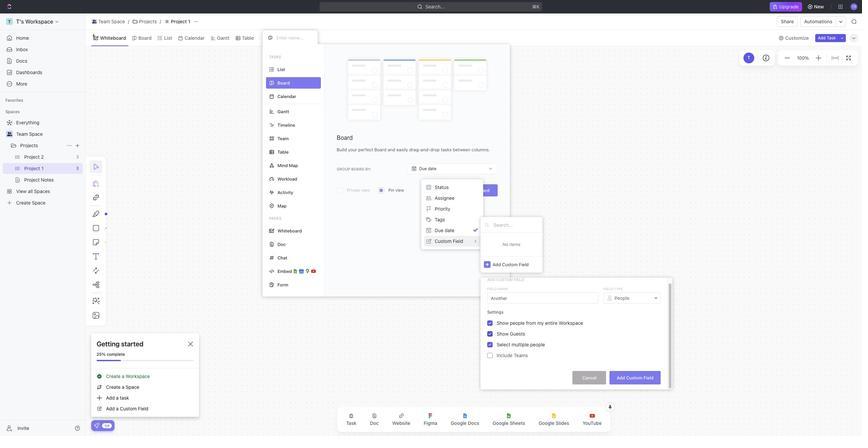 Task type: vqa. For each thing, say whether or not it's contained in the screenshot.
STATUS
yes



Task type: describe. For each thing, give the bounding box(es) containing it.
include teams
[[497, 353, 528, 358]]

field name
[[488, 287, 509, 291]]

board
[[351, 167, 365, 171]]

cancel
[[583, 375, 597, 380]]

dashboards
[[16, 69, 42, 75]]

0 horizontal spatial workspace
[[126, 373, 150, 379]]

google sheets button
[[488, 409, 531, 430]]

from
[[526, 320, 537, 326]]

table link
[[241, 33, 254, 43]]

custom inside button
[[627, 375, 643, 380]]

custom field
[[435, 238, 464, 244]]

projects link inside sidebar 'navigation'
[[20, 140, 64, 151]]

1/4
[[104, 423, 110, 428]]

2 horizontal spatial team
[[278, 136, 289, 141]]

youtube button
[[578, 409, 608, 430]]

add a task
[[106, 395, 129, 401]]

create a workspace
[[106, 373, 150, 379]]

Show people from my entire Workspace checkbox
[[488, 321, 493, 326]]

view
[[271, 35, 282, 41]]

1 vertical spatial calendar
[[278, 94, 296, 99]]

upgrade link
[[771, 2, 803, 11]]

figma
[[424, 420, 438, 426]]

figma button
[[419, 409, 443, 430]]

1 horizontal spatial team space link
[[90, 18, 127, 26]]

projects inside sidebar 'navigation'
[[20, 143, 38, 148]]

no
[[503, 242, 509, 247]]

mind map
[[278, 163, 298, 168]]

onboarding checklist button element
[[94, 423, 99, 428]]

add inside add task button
[[819, 35, 826, 40]]

mind
[[278, 163, 288, 168]]

show guests
[[497, 331, 526, 337]]

show people from my entire workspace
[[497, 320, 584, 326]]

25% complete
[[97, 352, 125, 357]]

google docs
[[451, 420, 480, 426]]

0 horizontal spatial calendar
[[185, 35, 205, 41]]

due date for due date button
[[435, 227, 455, 233]]

activity
[[278, 190, 293, 195]]

group
[[337, 167, 350, 171]]

inbox
[[16, 47, 28, 52]]

add inside add custom field button
[[617, 375, 626, 380]]

task inside button
[[828, 35, 836, 40]]

due date for due date dropdown button
[[420, 166, 437, 171]]

favorites
[[5, 98, 23, 103]]

project 1 link
[[163, 18, 192, 26]]

calendar link
[[183, 33, 205, 43]]

google docs button
[[446, 409, 485, 430]]

type
[[615, 287, 624, 291]]

Enter name... text field
[[488, 293, 599, 304]]

due for due date dropdown button
[[420, 166, 427, 171]]

whiteboard link
[[99, 33, 126, 43]]

user group image
[[7, 132, 12, 136]]

Search... text field
[[494, 220, 540, 230]]

task
[[120, 395, 129, 401]]

timeline
[[278, 122, 295, 128]]

0 vertical spatial map
[[289, 163, 298, 168]]

customize button
[[777, 33, 812, 43]]

space inside sidebar 'navigation'
[[29, 131, 43, 137]]

project
[[171, 19, 187, 24]]

0 vertical spatial board
[[139, 35, 152, 41]]

1 vertical spatial add custom field
[[488, 277, 525, 282]]

tree inside sidebar 'navigation'
[[3, 117, 83, 208]]

items
[[510, 242, 521, 247]]

1
[[188, 19, 190, 24]]

by:
[[366, 167, 372, 171]]

1 horizontal spatial people
[[531, 342, 545, 347]]

include
[[497, 353, 513, 358]]

add custom field button
[[610, 371, 661, 385]]

task inside button
[[347, 420, 357, 426]]

select
[[497, 342, 511, 347]]

t
[[748, 55, 751, 60]]

2 / from the left
[[160, 19, 161, 24]]

docs inside sidebar 'navigation'
[[16, 58, 27, 64]]

0 vertical spatial doc
[[278, 241, 286, 247]]

1 horizontal spatial space
[[111, 19, 125, 24]]

project 1
[[171, 19, 190, 24]]

automations
[[805, 19, 833, 24]]

view button
[[263, 30, 284, 46]]

getting
[[97, 340, 120, 348]]

workload
[[278, 176, 297, 181]]

custom field button
[[424, 236, 481, 247]]

⌘k
[[533, 4, 540, 9]]

0 vertical spatial table
[[242, 35, 254, 41]]

list link
[[163, 33, 172, 43]]

my
[[538, 320, 544, 326]]

status button
[[424, 182, 481, 193]]

website button
[[387, 409, 416, 430]]

1 vertical spatial list
[[278, 67, 285, 72]]

tags
[[435, 217, 445, 222]]

assignee button
[[424, 193, 481, 204]]

1 / from the left
[[128, 19, 129, 24]]

invite
[[18, 425, 29, 431]]

status
[[435, 184, 449, 190]]

google for google docs
[[451, 420, 467, 426]]

tags button
[[424, 214, 481, 225]]

started
[[121, 340, 144, 348]]

form
[[278, 282, 288, 287]]

home link
[[3, 33, 83, 43]]

multiple
[[512, 342, 529, 347]]

sheets
[[510, 420, 526, 426]]



Task type: locate. For each thing, give the bounding box(es) containing it.
task left doc button
[[347, 420, 357, 426]]

google sheets
[[493, 420, 526, 426]]

100%
[[798, 55, 810, 61]]

1 vertical spatial docs
[[468, 420, 480, 426]]

calendar up the timeline
[[278, 94, 296, 99]]

0 horizontal spatial task
[[347, 420, 357, 426]]

map down activity
[[278, 203, 287, 208]]

1 horizontal spatial whiteboard
[[278, 228, 302, 233]]

a for workspace
[[122, 373, 124, 379]]

a left task
[[116, 395, 119, 401]]

google left slides
[[539, 420, 555, 426]]

0 vertical spatial date
[[428, 166, 437, 171]]

0 vertical spatial team space link
[[90, 18, 127, 26]]

2 vertical spatial space
[[126, 384, 139, 390]]

select multiple people
[[497, 342, 545, 347]]

0 vertical spatial projects link
[[131, 18, 159, 26]]

2 google from the left
[[493, 420, 509, 426]]

doc right 'task' button
[[370, 420, 379, 426]]

board link
[[137, 33, 152, 43]]

whiteboard left 'board' link
[[100, 35, 126, 41]]

1 horizontal spatial docs
[[468, 420, 480, 426]]

entire
[[546, 320, 558, 326]]

doc button
[[365, 409, 384, 430]]

due inside dropdown button
[[420, 166, 427, 171]]

0 horizontal spatial projects link
[[20, 140, 64, 151]]

new
[[815, 4, 825, 9]]

table right gantt link
[[242, 35, 254, 41]]

1 vertical spatial table
[[278, 149, 289, 155]]

1 vertical spatial due date
[[435, 227, 455, 233]]

create for create a workspace
[[106, 373, 121, 379]]

0 vertical spatial whiteboard
[[100, 35, 126, 41]]

team inside sidebar 'navigation'
[[16, 131, 28, 137]]

0 horizontal spatial due
[[420, 166, 427, 171]]

0 vertical spatial list
[[164, 35, 172, 41]]

list down view
[[278, 67, 285, 72]]

1 horizontal spatial projects
[[139, 19, 157, 24]]

1 vertical spatial due
[[435, 227, 444, 233]]

25%
[[97, 352, 106, 357]]

create up create a space
[[106, 373, 121, 379]]

list
[[164, 35, 172, 41], [278, 67, 285, 72]]

teams
[[514, 353, 528, 358]]

1 vertical spatial gantt
[[278, 109, 289, 114]]

doc inside button
[[370, 420, 379, 426]]

1 vertical spatial doc
[[370, 420, 379, 426]]

0 horizontal spatial whiteboard
[[100, 35, 126, 41]]

a down "add a task"
[[116, 406, 119, 411]]

0 vertical spatial add custom field
[[493, 262, 529, 267]]

task
[[828, 35, 836, 40], [347, 420, 357, 426]]

2 vertical spatial board
[[476, 188, 490, 193]]

1 vertical spatial team space link
[[16, 129, 82, 140]]

priority button
[[424, 204, 481, 214]]

embed
[[278, 268, 292, 274]]

list down "project 1" link
[[164, 35, 172, 41]]

group board by:
[[337, 167, 372, 171]]

team space
[[98, 19, 125, 24], [16, 131, 43, 137]]

date inside dropdown button
[[428, 166, 437, 171]]

add task
[[819, 35, 836, 40]]

getting started
[[97, 340, 144, 348]]

field
[[453, 238, 464, 244], [519, 262, 529, 267], [514, 277, 525, 282], [488, 287, 497, 291], [604, 287, 614, 291], [644, 375, 654, 380], [138, 406, 148, 411]]

onboarding checklist button image
[[94, 423, 99, 428]]

0 horizontal spatial docs
[[16, 58, 27, 64]]

date
[[428, 166, 437, 171], [445, 227, 455, 233]]

2 horizontal spatial board
[[476, 188, 490, 193]]

tree
[[3, 117, 83, 208]]

0 horizontal spatial projects
[[20, 143, 38, 148]]

a for space
[[122, 384, 124, 390]]

1 vertical spatial space
[[29, 131, 43, 137]]

create for create a space
[[106, 384, 121, 390]]

team space inside tree
[[16, 131, 43, 137]]

show right show people from my entire workspace checkbox
[[497, 320, 509, 326]]

1 vertical spatial task
[[347, 420, 357, 426]]

gantt link
[[216, 33, 230, 43]]

people up guests
[[510, 320, 525, 326]]

0 horizontal spatial board
[[139, 35, 152, 41]]

1 horizontal spatial date
[[445, 227, 455, 233]]

people
[[510, 320, 525, 326], [531, 342, 545, 347]]

0 vertical spatial due
[[420, 166, 427, 171]]

task down automations button
[[828, 35, 836, 40]]

google left sheets
[[493, 420, 509, 426]]

create a space
[[106, 384, 139, 390]]

docs inside button
[[468, 420, 480, 426]]

0 vertical spatial workspace
[[559, 320, 584, 326]]

due date up custom field
[[435, 227, 455, 233]]

0 horizontal spatial team
[[16, 131, 28, 137]]

projects
[[139, 19, 157, 24], [20, 143, 38, 148]]

calendar down 1
[[185, 35, 205, 41]]

1 horizontal spatial board
[[337, 134, 353, 141]]

1 horizontal spatial team
[[98, 19, 110, 24]]

1 horizontal spatial gantt
[[278, 109, 289, 114]]

show for show people from my entire workspace
[[497, 320, 509, 326]]

map right mind
[[289, 163, 298, 168]]

favorites button
[[3, 96, 26, 104]]

google
[[451, 420, 467, 426], [493, 420, 509, 426], [539, 420, 555, 426]]

team right user group icon
[[98, 19, 110, 24]]

0 horizontal spatial list
[[164, 35, 172, 41]]

people
[[615, 295, 630, 301]]

0 horizontal spatial team space link
[[16, 129, 82, 140]]

tree containing team space
[[3, 117, 83, 208]]

close image
[[188, 342, 193, 346]]

1 horizontal spatial /
[[160, 19, 161, 24]]

create
[[106, 373, 121, 379], [106, 384, 121, 390]]

spaces
[[5, 109, 20, 114]]

google inside button
[[539, 420, 555, 426]]

date up custom field
[[445, 227, 455, 233]]

due inside button
[[435, 227, 444, 233]]

team space right user group image
[[16, 131, 43, 137]]

view button
[[263, 33, 284, 43]]

1 vertical spatial date
[[445, 227, 455, 233]]

people button
[[604, 292, 661, 304]]

whiteboard
[[100, 35, 126, 41], [278, 228, 302, 233]]

1 vertical spatial projects
[[20, 143, 38, 148]]

docs link
[[3, 56, 83, 66]]

0 horizontal spatial space
[[29, 131, 43, 137]]

0 vertical spatial projects
[[139, 19, 157, 24]]

add custom field inside button
[[617, 375, 654, 380]]

a for task
[[116, 395, 119, 401]]

0 vertical spatial task
[[828, 35, 836, 40]]

user group image
[[92, 20, 96, 23]]

google slides button
[[534, 409, 575, 430]]

add task button
[[816, 34, 839, 42]]

custom
[[435, 238, 452, 244], [502, 262, 518, 267], [497, 277, 513, 282], [627, 375, 643, 380], [120, 406, 137, 411]]

google right figma
[[451, 420, 467, 426]]

0 vertical spatial space
[[111, 19, 125, 24]]

1 horizontal spatial google
[[493, 420, 509, 426]]

create up "add a task"
[[106, 384, 121, 390]]

complete
[[107, 352, 125, 357]]

0 horizontal spatial google
[[451, 420, 467, 426]]

1 vertical spatial workspace
[[126, 373, 150, 379]]

0 horizontal spatial doc
[[278, 241, 286, 247]]

1 vertical spatial show
[[497, 331, 509, 337]]

1 horizontal spatial list
[[278, 67, 285, 72]]

1 horizontal spatial map
[[289, 163, 298, 168]]

a up task
[[122, 384, 124, 390]]

add custom field button
[[481, 256, 543, 273]]

home
[[16, 35, 29, 41]]

doc up chat
[[278, 241, 286, 247]]

team space up the whiteboard link
[[98, 19, 125, 24]]

/
[[128, 19, 129, 24], [160, 19, 161, 24]]

0 horizontal spatial team space
[[16, 131, 43, 137]]

due for due date button
[[435, 227, 444, 233]]

1 vertical spatial projects link
[[20, 140, 64, 151]]

0 horizontal spatial map
[[278, 203, 287, 208]]

date inside button
[[445, 227, 455, 233]]

due date button
[[407, 164, 498, 174]]

gantt left table link
[[217, 35, 230, 41]]

name
[[498, 287, 509, 291]]

table
[[242, 35, 254, 41], [278, 149, 289, 155]]

workspace up create a space
[[126, 373, 150, 379]]

1 vertical spatial map
[[278, 203, 287, 208]]

whiteboard up chat
[[278, 228, 302, 233]]

0 vertical spatial create
[[106, 373, 121, 379]]

add
[[819, 35, 826, 40], [493, 262, 501, 267], [488, 277, 496, 282], [617, 375, 626, 380], [106, 395, 115, 401], [106, 406, 115, 411]]

due date up status
[[420, 166, 437, 171]]

1 horizontal spatial workspace
[[559, 320, 584, 326]]

due date inside button
[[435, 227, 455, 233]]

team space link
[[90, 18, 127, 26], [16, 129, 82, 140]]

google slides
[[539, 420, 570, 426]]

google for google slides
[[539, 420, 555, 426]]

2 vertical spatial add custom field
[[617, 375, 654, 380]]

date up status
[[428, 166, 437, 171]]

1 horizontal spatial table
[[278, 149, 289, 155]]

share
[[782, 19, 794, 24]]

1 vertical spatial create
[[106, 384, 121, 390]]

space
[[111, 19, 125, 24], [29, 131, 43, 137], [126, 384, 139, 390]]

inbox link
[[3, 44, 83, 55]]

people right multiple
[[531, 342, 545, 347]]

no items
[[503, 242, 521, 247]]

due date
[[420, 166, 437, 171], [435, 227, 455, 233]]

0 vertical spatial team space
[[98, 19, 125, 24]]

space right user group image
[[29, 131, 43, 137]]

1 horizontal spatial task
[[828, 35, 836, 40]]

map
[[289, 163, 298, 168], [278, 203, 287, 208]]

share button
[[778, 16, 799, 27]]

a
[[122, 373, 124, 379], [122, 384, 124, 390], [116, 395, 119, 401], [116, 406, 119, 411]]

3 google from the left
[[539, 420, 555, 426]]

show for show guests
[[497, 331, 509, 337]]

board
[[139, 35, 152, 41], [337, 134, 353, 141], [476, 188, 490, 193]]

team right user group image
[[16, 131, 28, 137]]

show
[[497, 320, 509, 326], [497, 331, 509, 337]]

a for custom
[[116, 406, 119, 411]]

1 vertical spatial people
[[531, 342, 545, 347]]

automations button
[[802, 17, 836, 27]]

1 vertical spatial team space
[[16, 131, 43, 137]]

gantt
[[217, 35, 230, 41], [278, 109, 289, 114]]

Enter name... field
[[276, 35, 312, 41]]

1 horizontal spatial due
[[435, 227, 444, 233]]

space down create a workspace
[[126, 384, 139, 390]]

team space link inside tree
[[16, 129, 82, 140]]

workspace right entire
[[559, 320, 584, 326]]

0 horizontal spatial date
[[428, 166, 437, 171]]

0 horizontal spatial people
[[510, 320, 525, 326]]

Show Guests checkbox
[[488, 331, 493, 337]]

field type
[[604, 287, 624, 291]]

assignee
[[435, 195, 455, 201]]

1 show from the top
[[497, 320, 509, 326]]

date for due date dropdown button
[[428, 166, 437, 171]]

a up create a space
[[122, 373, 124, 379]]

0 vertical spatial show
[[497, 320, 509, 326]]

calendar
[[185, 35, 205, 41], [278, 94, 296, 99]]

1 create from the top
[[106, 373, 121, 379]]

1 vertical spatial whiteboard
[[278, 228, 302, 233]]

sidebar navigation
[[0, 13, 86, 436]]

2 horizontal spatial google
[[539, 420, 555, 426]]

Select multiple people checkbox
[[488, 342, 493, 347]]

date for due date button
[[445, 227, 455, 233]]

due date inside dropdown button
[[420, 166, 437, 171]]

team down the timeline
[[278, 136, 289, 141]]

1 horizontal spatial projects link
[[131, 18, 159, 26]]

add inside add custom field dropdown button
[[493, 262, 501, 267]]

1 horizontal spatial calendar
[[278, 94, 296, 99]]

0 vertical spatial people
[[510, 320, 525, 326]]

2 horizontal spatial space
[[126, 384, 139, 390]]

team
[[98, 19, 110, 24], [16, 131, 28, 137], [278, 136, 289, 141]]

show up select
[[497, 331, 509, 337]]

0 horizontal spatial table
[[242, 35, 254, 41]]

task button
[[341, 409, 362, 430]]

slides
[[556, 420, 570, 426]]

google for google sheets
[[493, 420, 509, 426]]

0 vertical spatial calendar
[[185, 35, 205, 41]]

table up mind
[[278, 149, 289, 155]]

1 horizontal spatial doc
[[370, 420, 379, 426]]

gantt up the timeline
[[278, 109, 289, 114]]

2 show from the top
[[497, 331, 509, 337]]

0 vertical spatial due date
[[420, 166, 437, 171]]

dashboards link
[[3, 67, 83, 78]]

2 create from the top
[[106, 384, 121, 390]]

due date button
[[424, 225, 481, 236]]

1 google from the left
[[451, 420, 467, 426]]

cancel button
[[573, 371, 607, 385]]

space up the whiteboard link
[[111, 19, 125, 24]]

Include Teams checkbox
[[488, 353, 493, 358]]

add a custom field
[[106, 406, 148, 411]]

field inside button
[[644, 375, 654, 380]]

0 vertical spatial gantt
[[217, 35, 230, 41]]

1 vertical spatial board
[[337, 134, 353, 141]]

0 vertical spatial docs
[[16, 58, 27, 64]]

0 horizontal spatial gantt
[[217, 35, 230, 41]]

settings
[[488, 310, 504, 315]]

0 horizontal spatial /
[[128, 19, 129, 24]]

1 horizontal spatial team space
[[98, 19, 125, 24]]

priority
[[435, 206, 451, 212]]

customize
[[786, 35, 810, 41]]

add custom field inside dropdown button
[[493, 262, 529, 267]]



